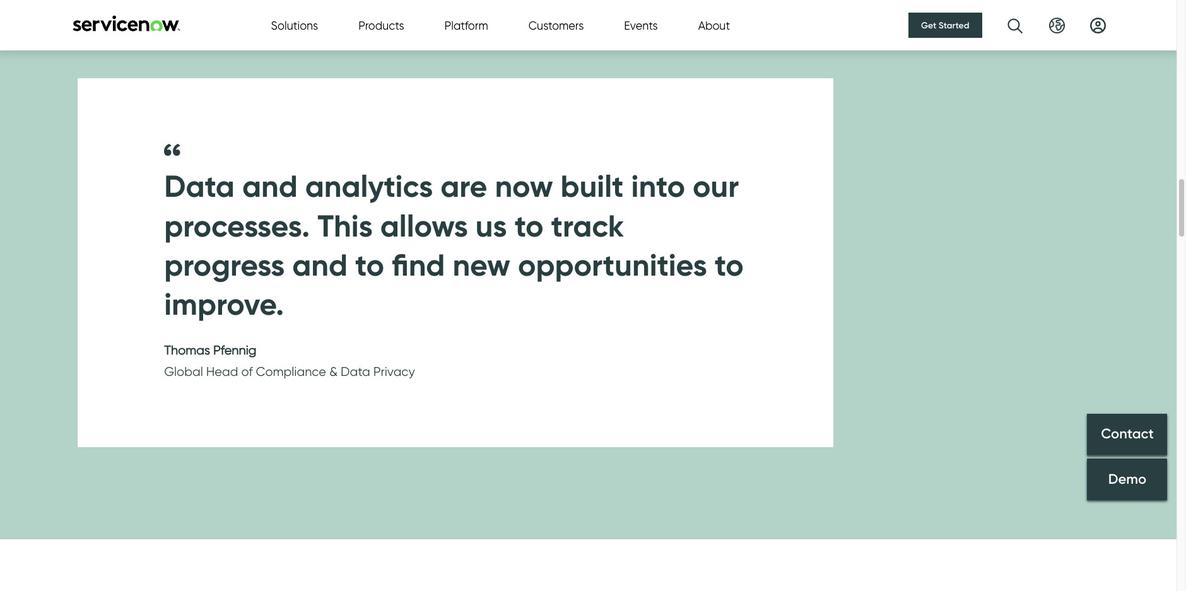 Task type: vqa. For each thing, say whether or not it's contained in the screenshot.
Timb4 image
no



Task type: describe. For each thing, give the bounding box(es) containing it.
opportunities
[[518, 246, 707, 284]]

started
[[939, 20, 970, 31]]

about button
[[698, 17, 730, 34]]

go to servicenow account image
[[1090, 17, 1106, 33]]

improve.
[[164, 285, 284, 323]]

data and analytics are now built into our processes. this allows us to track progress and to find new opportunities to improve.
[[164, 167, 744, 323]]

privacy
[[373, 364, 415, 379]]

pfennig
[[213, 342, 257, 358]]

engine
[[818, 197, 857, 212]]

allows
[[380, 207, 468, 245]]

processes.
[[164, 207, 310, 245]]

customers
[[529, 19, 584, 32]]

get
[[921, 20, 937, 31]]

us
[[476, 207, 507, 245]]

solutions button
[[271, 17, 318, 34]]

solutions
[[271, 19, 318, 32]]

about
[[698, 19, 730, 32]]

find
[[392, 246, 445, 284]]

are
[[441, 167, 487, 205]]

1 vertical spatial and
[[292, 246, 348, 284]]

our
[[693, 167, 739, 205]]

&
[[329, 364, 338, 379]]

get started link
[[909, 13, 982, 38]]

demo
[[1108, 471, 1146, 488]]

of
[[241, 364, 253, 379]]

products
[[359, 19, 404, 32]]



Task type: locate. For each thing, give the bounding box(es) containing it.
get started
[[921, 20, 970, 31]]

new
[[453, 246, 511, 284]]

analytics
[[305, 167, 433, 205]]

servicenow image
[[71, 15, 181, 31]]

products button
[[359, 17, 404, 34]]

0 vertical spatial data
[[164, 167, 235, 205]]

demo link
[[1087, 459, 1167, 500]]

contact link
[[1087, 414, 1167, 456]]

app engine link
[[791, 194, 857, 215]]

1 horizontal spatial data
[[341, 364, 370, 379]]

2 horizontal spatial to
[[715, 246, 744, 284]]

built
[[561, 167, 624, 205]]

head
[[206, 364, 238, 379]]

this
[[318, 207, 373, 245]]

0 horizontal spatial to
[[355, 246, 384, 284]]

customers button
[[529, 17, 584, 34]]

now
[[495, 167, 553, 205]]

1 vertical spatial data
[[341, 364, 370, 379]]

track
[[551, 207, 624, 245]]

compliance
[[256, 364, 326, 379]]

0 vertical spatial and
[[242, 167, 298, 205]]

app engine
[[791, 197, 857, 212]]

to
[[515, 207, 544, 245], [355, 246, 384, 284], [715, 246, 744, 284]]

global
[[164, 364, 203, 379]]

and up processes.
[[242, 167, 298, 205]]

events button
[[624, 17, 658, 34]]

thomas pfennig global head of compliance & data privacy
[[164, 342, 415, 379]]

data inside data and analytics are now built into our processes. this allows us to track progress and to find new opportunities to improve.
[[164, 167, 235, 205]]

data
[[164, 167, 235, 205], [341, 364, 370, 379]]

1 horizontal spatial to
[[515, 207, 544, 245]]

and down this
[[292, 246, 348, 284]]

data inside "thomas pfennig global head of compliance & data privacy"
[[341, 364, 370, 379]]

and
[[242, 167, 298, 205], [292, 246, 348, 284]]

data up processes.
[[164, 167, 235, 205]]

app
[[791, 197, 815, 212]]

thomas
[[164, 342, 210, 358]]

into
[[631, 167, 685, 205]]

events
[[624, 19, 658, 32]]

platform
[[445, 19, 488, 32]]

0 horizontal spatial data
[[164, 167, 235, 205]]

contact
[[1101, 426, 1154, 443]]

data right &
[[341, 364, 370, 379]]

bayer logo image
[[791, 81, 916, 122]]

platform button
[[445, 17, 488, 34]]

progress
[[164, 246, 285, 284]]



